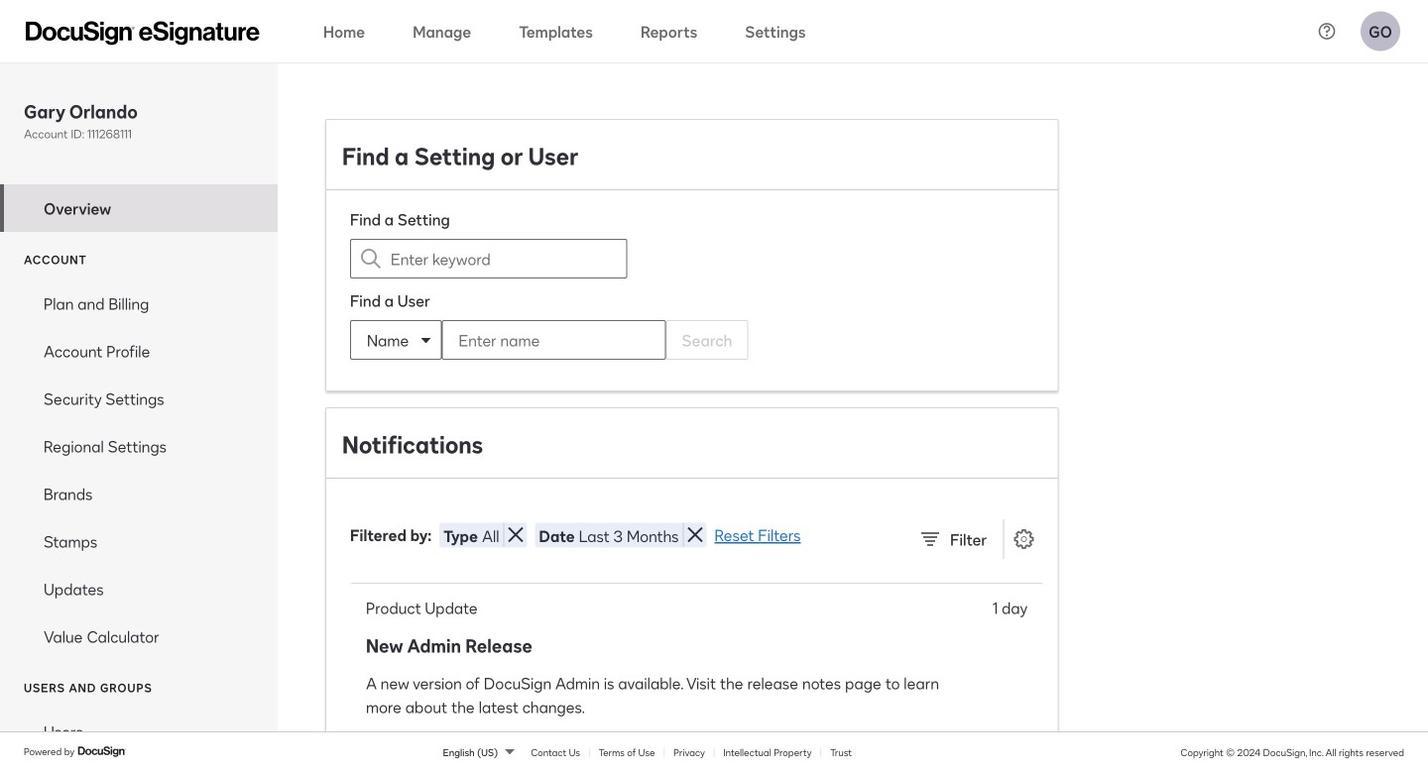 Task type: describe. For each thing, give the bounding box(es) containing it.
docusign admin image
[[26, 21, 260, 45]]

account element
[[0, 280, 278, 661]]

Enter keyword text field
[[391, 240, 587, 278]]

Enter name text field
[[443, 321, 625, 359]]

docusign image
[[77, 744, 127, 760]]



Task type: vqa. For each thing, say whether or not it's contained in the screenshot.
option group
no



